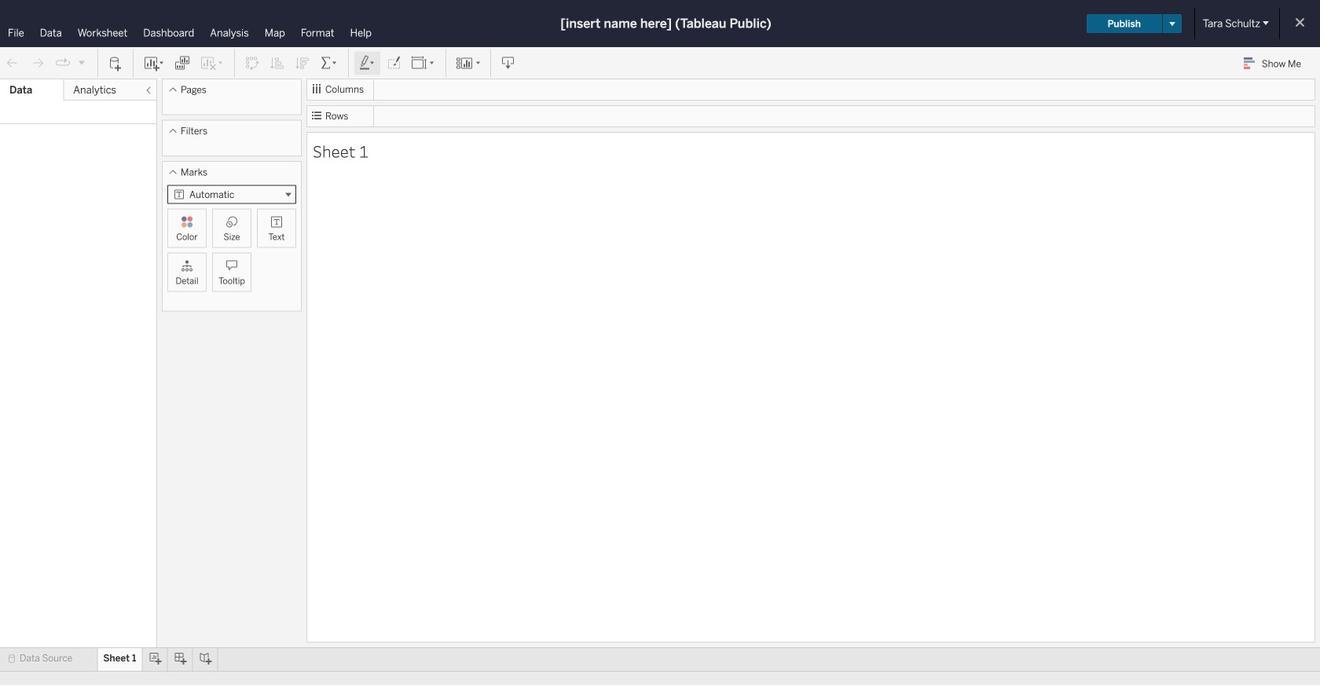 Task type: describe. For each thing, give the bounding box(es) containing it.
duplicate image
[[174, 55, 190, 71]]

totals image
[[320, 55, 339, 71]]

highlight image
[[358, 55, 376, 71]]

format workbook image
[[386, 55, 402, 71]]

download image
[[501, 55, 516, 71]]

sort ascending image
[[270, 55, 285, 71]]

collapse image
[[144, 86, 153, 95]]

swap rows and columns image
[[244, 55, 260, 71]]

show/hide cards image
[[456, 55, 481, 71]]



Task type: locate. For each thing, give the bounding box(es) containing it.
replay animation image right redo image
[[55, 55, 71, 71]]

fit image
[[411, 55, 436, 71]]

new worksheet image
[[143, 55, 165, 71]]

clear sheet image
[[200, 55, 225, 71]]

new data source image
[[108, 55, 123, 71]]

replay animation image
[[55, 55, 71, 71], [77, 58, 86, 67]]

sort descending image
[[295, 55, 310, 71]]

redo image
[[30, 55, 46, 71]]

0 horizontal spatial replay animation image
[[55, 55, 71, 71]]

1 horizontal spatial replay animation image
[[77, 58, 86, 67]]

replay animation image left new data source "image"
[[77, 58, 86, 67]]

undo image
[[5, 55, 20, 71]]



Task type: vqa. For each thing, say whether or not it's contained in the screenshot.
THE "COLLAPSE" image
yes



